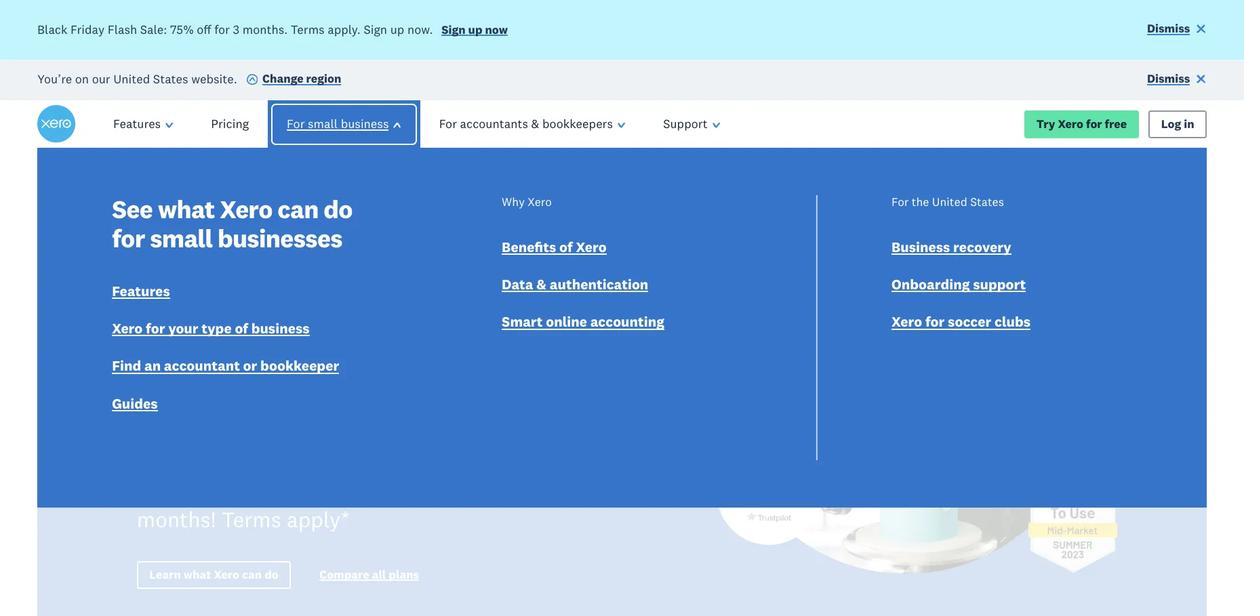 Task type: locate. For each thing, give the bounding box(es) containing it.
up left now
[[468, 22, 483, 37]]

business recovery
[[892, 238, 1012, 256]]

1 horizontal spatial off
[[419, 480, 445, 507]]

1 horizontal spatial 75%
[[372, 480, 414, 507]]

0 vertical spatial what
[[158, 193, 215, 225]]

1 vertical spatial 3
[[483, 480, 495, 507]]

log in
[[1162, 116, 1195, 131]]

1 vertical spatial business
[[251, 319, 310, 338]]

0 horizontal spatial sale:
[[140, 22, 167, 37]]

1 horizontal spatial up
[[468, 22, 483, 37]]

can for see what xero can do for small businesses
[[278, 193, 319, 225]]

off inside black friday flash sale: 75% off for 3 months! terms apply*
[[419, 480, 445, 507]]

1 vertical spatial &
[[537, 275, 547, 294]]

for
[[214, 22, 230, 37], [1086, 116, 1103, 131], [112, 222, 145, 254], [926, 313, 945, 331], [146, 319, 165, 338], [450, 480, 477, 507]]

with
[[137, 288, 251, 359]]

dismiss
[[1148, 21, 1191, 36], [1148, 71, 1191, 86]]

smart online accounting link
[[502, 313, 665, 334]]

0 vertical spatial black
[[37, 22, 67, 37]]

terms up learn what xero can do
[[222, 506, 281, 533]]

features link
[[112, 282, 170, 303]]

1 horizontal spatial 3
[[483, 480, 495, 507]]

0 vertical spatial small
[[308, 116, 338, 132]]

do inside see what xero can do for small businesses
[[324, 193, 352, 225]]

months!
[[137, 506, 216, 533]]

dismiss button for black friday flash sale: 75% off for 3 months. terms apply. sign up now.
[[1148, 21, 1207, 39]]

0 horizontal spatial 3
[[233, 22, 240, 37]]

region
[[306, 71, 341, 86]]

&
[[531, 116, 539, 132], [537, 275, 547, 294]]

1 vertical spatial 75%
[[372, 480, 414, 507]]

sign right now.
[[442, 22, 466, 37]]

1 vertical spatial united
[[932, 194, 968, 209]]

0 horizontal spatial do
[[265, 567, 279, 582]]

xero for soccer clubs link
[[892, 313, 1031, 334]]

learn what xero can do link
[[137, 561, 291, 589]]

now
[[485, 22, 508, 37]]

0 horizontal spatial states
[[153, 71, 188, 86]]

plans
[[389, 567, 419, 582]]

off for apply.
[[197, 22, 211, 37]]

1 vertical spatial what
[[137, 237, 266, 308]]

accounting
[[590, 313, 665, 331], [137, 339, 426, 410]]

1 horizontal spatial flash
[[261, 480, 314, 507]]

0 vertical spatial off
[[197, 22, 211, 37]]

for
[[287, 116, 305, 132], [439, 116, 457, 132], [892, 194, 909, 209]]

black for black friday flash sale: 75% off for 3 months. terms apply. sign up now.
[[37, 22, 67, 37]]

for inside for accountants & bookkeepers dropdown button
[[439, 116, 457, 132]]

xero homepage image
[[37, 105, 75, 143]]

business down region
[[341, 116, 389, 132]]

0 vertical spatial can
[[278, 193, 319, 225]]

sign right apply.
[[364, 22, 387, 37]]

0 vertical spatial 3
[[233, 22, 240, 37]]

can
[[278, 193, 319, 225], [242, 567, 262, 582]]

of right benefits
[[560, 238, 573, 256]]

0 vertical spatial business
[[341, 116, 389, 132]]

flash for months!
[[261, 480, 314, 507]]

find an accountant or bookkeeper link
[[112, 357, 339, 378]]

1 horizontal spatial for
[[439, 116, 457, 132]]

1 vertical spatial black
[[137, 480, 190, 507]]

1 vertical spatial can
[[242, 567, 262, 582]]

0 horizontal spatial sign
[[364, 22, 387, 37]]

1 vertical spatial small
[[150, 222, 213, 254]]

0 horizontal spatial business
[[251, 319, 310, 338]]

1 vertical spatial dismiss
[[1148, 71, 1191, 86]]

3 inside black friday flash sale: 75% off for 3 months! terms apply*
[[483, 480, 495, 507]]

terms
[[291, 22, 325, 37], [222, 506, 281, 533]]

states
[[153, 71, 188, 86], [971, 194, 1004, 209]]

states up recovery
[[971, 194, 1004, 209]]

0 horizontal spatial can
[[242, 567, 262, 582]]

sale: inside black friday flash sale: 75% off for 3 months! terms apply*
[[319, 480, 367, 507]]

flash inside black friday flash sale: 75% off for 3 months! terms apply*
[[261, 480, 314, 507]]

75% inside black friday flash sale: 75% off for 3 months! terms apply*
[[372, 480, 414, 507]]

1 vertical spatial states
[[971, 194, 1004, 209]]

back to what you love with xero accounting software
[[137, 185, 492, 462]]

& right 'data'
[[537, 275, 547, 294]]

features up your
[[112, 282, 170, 300]]

sale:
[[140, 22, 167, 37], [319, 480, 367, 507]]

why xero
[[502, 194, 552, 209]]

black
[[37, 22, 67, 37], [137, 480, 190, 507]]

data
[[502, 275, 533, 294]]

for inside for small business dropdown button
[[287, 116, 305, 132]]

xero for your type of business link
[[112, 319, 310, 341]]

2 vertical spatial what
[[184, 567, 211, 582]]

type
[[202, 319, 232, 338]]

for the united states
[[892, 194, 1004, 209]]

for left accountants
[[439, 116, 457, 132]]

xero inside learn what xero can do link
[[214, 567, 239, 582]]

1 vertical spatial accounting
[[137, 339, 426, 410]]

1 horizontal spatial black
[[137, 480, 190, 507]]

in
[[1184, 116, 1195, 131]]

love
[[384, 237, 492, 308]]

on
[[75, 71, 89, 86]]

the
[[912, 194, 929, 209]]

1 vertical spatial off
[[419, 480, 445, 507]]

for accountants & bookkeepers
[[439, 116, 613, 132]]

for left the
[[892, 194, 909, 209]]

a xero user decorating a cake with blue icing. social proof badges surrounding the circular image. image
[[635, 148, 1207, 616]]

can inside learn what xero can do link
[[242, 567, 262, 582]]

businesses
[[218, 222, 342, 254]]

dismiss button
[[1148, 21, 1207, 39], [1148, 71, 1207, 89]]

0 vertical spatial features
[[113, 116, 161, 132]]

1 horizontal spatial small
[[308, 116, 338, 132]]

terms left apply.
[[291, 22, 325, 37]]

for accountants & bookkeepers button
[[420, 101, 644, 148]]

small down region
[[308, 116, 338, 132]]

1 vertical spatial do
[[265, 567, 279, 582]]

black inside black friday flash sale: 75% off for 3 months! terms apply*
[[137, 480, 190, 507]]

0 vertical spatial dismiss button
[[1148, 21, 1207, 39]]

1 vertical spatial of
[[235, 319, 248, 338]]

xero inside try xero for free link
[[1058, 116, 1084, 131]]

0 vertical spatial dismiss
[[1148, 21, 1191, 36]]

xero inside the back to what you love with xero accounting software
[[263, 288, 382, 359]]

1 vertical spatial dismiss button
[[1148, 71, 1207, 89]]

small inside dropdown button
[[308, 116, 338, 132]]

you're
[[37, 71, 72, 86]]

business
[[892, 238, 950, 256]]

1 vertical spatial flash
[[261, 480, 314, 507]]

benefits of xero
[[502, 238, 607, 256]]

states left website.
[[153, 71, 188, 86]]

1 horizontal spatial terms
[[291, 22, 325, 37]]

see
[[112, 193, 153, 225]]

you're on our united states website.
[[37, 71, 237, 86]]

0 horizontal spatial off
[[197, 22, 211, 37]]

xero inside xero for soccer clubs link
[[892, 313, 922, 331]]

small up features link
[[150, 222, 213, 254]]

1 horizontal spatial of
[[560, 238, 573, 256]]

business
[[341, 116, 389, 132], [251, 319, 310, 338]]

1 horizontal spatial business
[[341, 116, 389, 132]]

compare all plans link
[[319, 567, 419, 585]]

smart
[[502, 313, 543, 331]]

dismiss button for you're on our united states website.
[[1148, 71, 1207, 89]]

1 vertical spatial sale:
[[319, 480, 367, 507]]

an
[[144, 357, 161, 375]]

see what xero can do for small businesses
[[112, 193, 352, 254]]

up
[[390, 22, 404, 37], [468, 22, 483, 37]]

terms inside black friday flash sale: 75% off for 3 months! terms apply*
[[222, 506, 281, 533]]

1 dismiss button from the top
[[1148, 21, 1207, 39]]

of right type
[[235, 319, 248, 338]]

0 horizontal spatial accounting
[[137, 339, 426, 410]]

1 horizontal spatial can
[[278, 193, 319, 225]]

xero inside "benefits of xero" link
[[576, 238, 607, 256]]

change region
[[262, 71, 341, 86]]

learn what xero can do
[[149, 567, 279, 582]]

united right our on the top left of page
[[113, 71, 150, 86]]

& inside for accountants & bookkeepers dropdown button
[[531, 116, 539, 132]]

small inside see what xero can do for small businesses
[[150, 222, 213, 254]]

onboarding
[[892, 275, 970, 294]]

0 horizontal spatial small
[[150, 222, 213, 254]]

1 vertical spatial features
[[112, 282, 170, 300]]

1 vertical spatial friday
[[196, 480, 256, 507]]

smart online accounting
[[502, 313, 665, 331]]

off
[[197, 22, 211, 37], [419, 480, 445, 507]]

what for learn
[[184, 567, 211, 582]]

do
[[324, 193, 352, 225], [265, 567, 279, 582]]

friday inside black friday flash sale: 75% off for 3 months! terms apply*
[[196, 480, 256, 507]]

business up bookkeeper
[[251, 319, 310, 338]]

0 horizontal spatial friday
[[71, 22, 105, 37]]

2 dismiss button from the top
[[1148, 71, 1207, 89]]

2 dismiss from the top
[[1148, 71, 1191, 86]]

find
[[112, 357, 141, 375]]

up left now.
[[390, 22, 404, 37]]

try
[[1037, 116, 1056, 131]]

1 horizontal spatial accounting
[[590, 313, 665, 331]]

learn
[[149, 567, 181, 582]]

0 horizontal spatial terms
[[222, 506, 281, 533]]

3
[[233, 22, 240, 37], [483, 480, 495, 507]]

0 vertical spatial 75%
[[170, 22, 194, 37]]

compare all plans
[[319, 567, 419, 582]]

0 horizontal spatial for
[[287, 116, 305, 132]]

0 horizontal spatial flash
[[108, 22, 137, 37]]

flash
[[108, 22, 137, 37], [261, 480, 314, 507]]

change region button
[[246, 71, 341, 89]]

do for learn what xero can do
[[265, 567, 279, 582]]

0 vertical spatial friday
[[71, 22, 105, 37]]

can inside see what xero can do for small businesses
[[278, 193, 319, 225]]

free
[[1105, 116, 1127, 131]]

what right "see"
[[158, 193, 215, 225]]

what inside see what xero can do for small businesses
[[158, 193, 215, 225]]

0 horizontal spatial black
[[37, 22, 67, 37]]

1 dismiss from the top
[[1148, 21, 1191, 36]]

0 vertical spatial accounting
[[590, 313, 665, 331]]

0 vertical spatial terms
[[291, 22, 325, 37]]

now.
[[408, 22, 433, 37]]

what
[[158, 193, 215, 225], [137, 237, 266, 308], [184, 567, 211, 582]]

you
[[278, 237, 372, 308]]

united right the
[[932, 194, 968, 209]]

0 horizontal spatial united
[[113, 71, 150, 86]]

to
[[378, 185, 433, 257]]

features for features dropdown button
[[113, 116, 161, 132]]

what up xero for your type of business
[[137, 237, 266, 308]]

guides
[[112, 394, 158, 413]]

1 horizontal spatial friday
[[196, 480, 256, 507]]

1 horizontal spatial do
[[324, 193, 352, 225]]

0 vertical spatial do
[[324, 193, 352, 225]]

1 horizontal spatial states
[[971, 194, 1004, 209]]

log in link
[[1149, 110, 1207, 138]]

& right accountants
[[531, 116, 539, 132]]

0 vertical spatial sale:
[[140, 22, 167, 37]]

sign up now
[[442, 22, 508, 37]]

2 horizontal spatial for
[[892, 194, 909, 209]]

0 horizontal spatial of
[[235, 319, 248, 338]]

3 for apply*
[[483, 480, 495, 507]]

features down you're on our united states website.
[[113, 116, 161, 132]]

do for see what xero can do for small businesses
[[324, 193, 352, 225]]

0 vertical spatial &
[[531, 116, 539, 132]]

features inside dropdown button
[[113, 116, 161, 132]]

1 horizontal spatial sale:
[[319, 480, 367, 507]]

for down change region button
[[287, 116, 305, 132]]

0 horizontal spatial 75%
[[170, 22, 194, 37]]

1 vertical spatial terms
[[222, 506, 281, 533]]

0 vertical spatial states
[[153, 71, 188, 86]]

0 vertical spatial flash
[[108, 22, 137, 37]]

what right learn
[[184, 567, 211, 582]]

xero
[[1058, 116, 1084, 131], [220, 193, 272, 225], [528, 194, 552, 209], [576, 238, 607, 256], [263, 288, 382, 359], [892, 313, 922, 331], [112, 319, 143, 338], [214, 567, 239, 582]]



Task type: describe. For each thing, give the bounding box(es) containing it.
all
[[372, 567, 386, 582]]

what inside the back to what you love with xero accounting software
[[137, 237, 266, 308]]

bookkeeper
[[260, 357, 339, 375]]

support
[[663, 116, 708, 132]]

change
[[262, 71, 304, 86]]

back
[[241, 185, 366, 257]]

for inside black friday flash sale: 75% off for 3 months! terms apply*
[[450, 480, 477, 507]]

business inside 'link'
[[251, 319, 310, 338]]

75% for apply*
[[372, 480, 414, 507]]

xero inside xero for your type of business 'link'
[[112, 319, 143, 338]]

accountant
[[164, 357, 240, 375]]

online
[[546, 313, 587, 331]]

black for black friday flash sale: 75% off for 3 months! terms apply*
[[137, 480, 190, 507]]

terms for months.
[[291, 22, 325, 37]]

for inside 'link'
[[146, 319, 165, 338]]

apply.
[[328, 22, 361, 37]]

data & authentication
[[502, 275, 649, 294]]

for small business
[[287, 116, 389, 132]]

try xero for free link
[[1024, 110, 1140, 138]]

75% for apply.
[[170, 22, 194, 37]]

0 vertical spatial united
[[113, 71, 150, 86]]

can for learn what xero can do
[[242, 567, 262, 582]]

for for for the united states
[[892, 194, 909, 209]]

xero inside see what xero can do for small businesses
[[220, 193, 272, 225]]

log
[[1162, 116, 1182, 131]]

flash for months.
[[108, 22, 137, 37]]

for for for accountants & bookkeepers
[[439, 116, 457, 132]]

& inside data & authentication link
[[537, 275, 547, 294]]

or
[[243, 357, 257, 375]]

bookkeepers
[[543, 116, 613, 132]]

friday for black friday flash sale: 75% off for 3 months! terms apply*
[[196, 480, 256, 507]]

for small business button
[[263, 101, 425, 148]]

off for apply*
[[419, 480, 445, 507]]

features for features link
[[112, 282, 170, 300]]

accounting inside the back to what you love with xero accounting software
[[137, 339, 426, 410]]

sign up now link
[[442, 22, 508, 40]]

benefits of xero link
[[502, 238, 607, 259]]

1 horizontal spatial united
[[932, 194, 968, 209]]

1 horizontal spatial sign
[[442, 22, 466, 37]]

recovery
[[954, 238, 1012, 256]]

for for for small business
[[287, 116, 305, 132]]

months.
[[243, 22, 288, 37]]

try xero for free
[[1037, 116, 1127, 131]]

our
[[92, 71, 110, 86]]

pricing
[[211, 116, 249, 132]]

authentication
[[550, 275, 649, 294]]

dismiss for black friday flash sale: 75% off for 3 months. terms apply. sign up now.
[[1148, 21, 1191, 36]]

terms for months!
[[222, 506, 281, 533]]

data & authentication link
[[502, 275, 649, 297]]

compare
[[319, 567, 369, 582]]

why
[[502, 194, 525, 209]]

features button
[[94, 101, 192, 148]]

accountants
[[460, 116, 528, 132]]

your
[[168, 319, 198, 338]]

pricing link
[[192, 101, 268, 148]]

xero for your type of business
[[112, 319, 310, 338]]

guides link
[[112, 394, 158, 416]]

find an accountant or bookkeeper
[[112, 357, 339, 375]]

benefits
[[502, 238, 556, 256]]

of inside 'link'
[[235, 319, 248, 338]]

0 vertical spatial of
[[560, 238, 573, 256]]

3 for apply.
[[233, 22, 240, 37]]

support button
[[644, 101, 739, 148]]

sale: for months!
[[319, 480, 367, 507]]

for inside see what xero can do for small businesses
[[112, 222, 145, 254]]

apply*
[[287, 506, 350, 533]]

what for see
[[158, 193, 215, 225]]

black friday flash sale: 75% off for 3 months. terms apply. sign up now.
[[37, 22, 433, 37]]

0 horizontal spatial up
[[390, 22, 404, 37]]

support
[[973, 275, 1026, 294]]

business inside dropdown button
[[341, 116, 389, 132]]

xero for soccer clubs
[[892, 313, 1031, 331]]

website.
[[191, 71, 237, 86]]

onboarding support
[[892, 275, 1026, 294]]

dismiss for you're on our united states website.
[[1148, 71, 1191, 86]]

clubs
[[995, 313, 1031, 331]]

sale: for months.
[[140, 22, 167, 37]]

soccer
[[948, 313, 992, 331]]

onboarding support link
[[892, 275, 1026, 297]]

software
[[137, 390, 364, 462]]

friday for black friday flash sale: 75% off for 3 months. terms apply. sign up now.
[[71, 22, 105, 37]]

black friday flash sale: 75% off for 3 months! terms apply*
[[137, 480, 495, 533]]

business recovery link
[[892, 238, 1012, 259]]



Task type: vqa. For each thing, say whether or not it's contained in the screenshot.
rightmost Terms
yes



